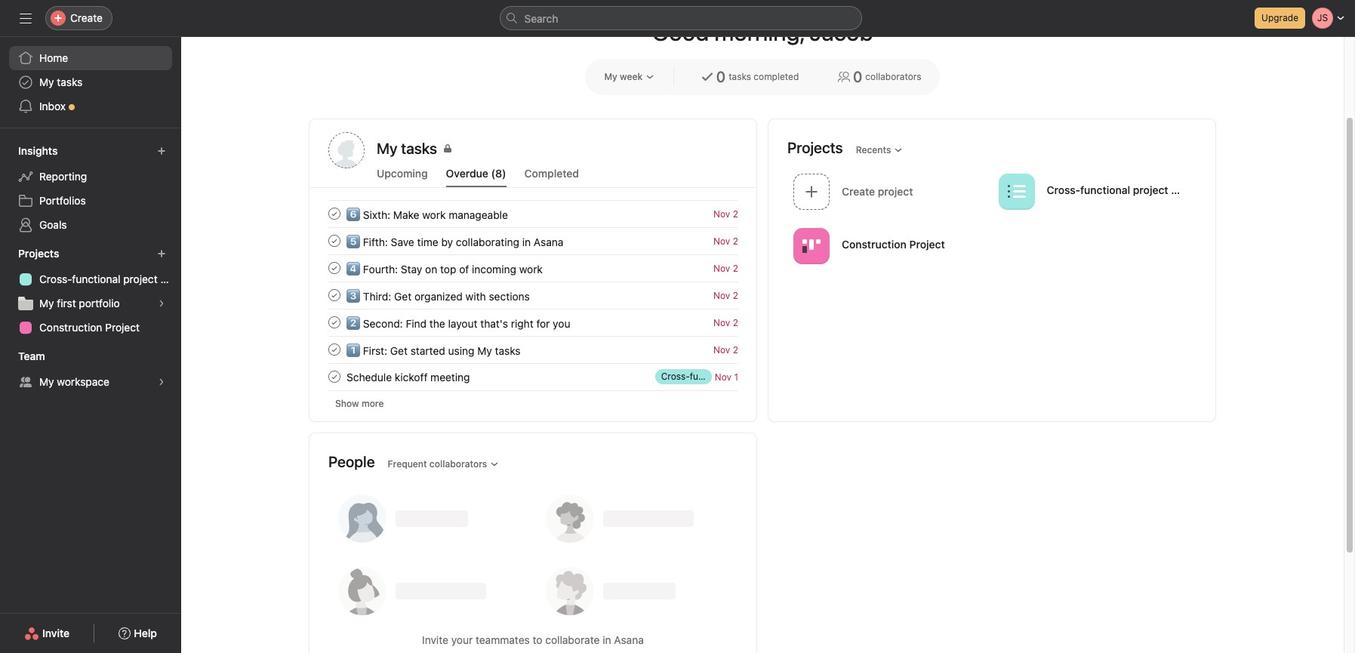 Task type: vqa. For each thing, say whether or not it's contained in the screenshot.
leftmost Projects
yes



Task type: locate. For each thing, give the bounding box(es) containing it.
nov for 5️⃣ fifth: save time by collaborating in asana
[[714, 235, 730, 247]]

started
[[411, 344, 445, 357]]

2 for incoming
[[733, 262, 738, 274]]

plan
[[1171, 183, 1193, 196], [160, 273, 181, 285]]

cross- right list image
[[1047, 183, 1080, 196]]

mark complete image left 4️⃣
[[325, 259, 344, 277]]

mark complete image left 6️⃣
[[325, 205, 344, 223]]

0 vertical spatial mark complete image
[[325, 232, 344, 250]]

in right the collaborate
[[603, 633, 611, 646]]

projects down goals
[[18, 247, 59, 260]]

cross-functional project plan
[[1047, 183, 1193, 196], [39, 273, 181, 285]]

get for organized
[[394, 290, 412, 302]]

my workspace
[[39, 375, 109, 388]]

4️⃣ fourth: stay on top of incoming work
[[347, 262, 543, 275]]

stay
[[401, 262, 422, 275]]

nov 2
[[714, 208, 738, 219], [714, 235, 738, 247], [714, 262, 738, 274], [714, 290, 738, 301], [714, 317, 738, 328], [714, 344, 738, 355]]

3 mark complete checkbox from the top
[[325, 313, 344, 331]]

invite
[[42, 627, 70, 639], [422, 633, 448, 646]]

0 vertical spatial construction
[[842, 238, 907, 251]]

save
[[391, 235, 414, 248]]

4 mark complete image from the top
[[325, 368, 344, 386]]

3 nov 2 from the top
[[714, 262, 738, 274]]

3 nov 2 button from the top
[[714, 262, 738, 274]]

3 mark complete checkbox from the top
[[325, 368, 344, 386]]

cross-functional project plan link
[[992, 168, 1197, 217], [9, 267, 181, 291]]

1 mark complete image from the top
[[325, 205, 344, 223]]

asana right the collaborate
[[614, 633, 644, 646]]

construction project inside projects "element"
[[39, 321, 140, 334]]

mark complete image left the 5️⃣
[[325, 232, 344, 250]]

2 0 from the left
[[853, 68, 862, 85]]

mark complete checkbox for 3️⃣
[[325, 286, 344, 304]]

Mark complete checkbox
[[325, 205, 344, 223], [325, 286, 344, 304], [325, 313, 344, 331], [325, 341, 344, 359]]

1 horizontal spatial tasks
[[495, 344, 521, 357]]

create project link
[[787, 168, 992, 217]]

list image
[[1008, 182, 1026, 200]]

5 2 from the top
[[733, 317, 738, 328]]

0 horizontal spatial projects
[[18, 247, 59, 260]]

meeting
[[430, 370, 470, 383]]

0 vertical spatial construction project
[[842, 238, 945, 251]]

help button
[[109, 620, 167, 647]]

0 vertical spatial mark complete checkbox
[[325, 232, 344, 250]]

1 vertical spatial project
[[123, 273, 158, 285]]

my left first
[[39, 297, 54, 310]]

mark complete checkbox left 4️⃣
[[325, 259, 344, 277]]

mark complete checkbox left 1️⃣
[[325, 341, 344, 359]]

construction project
[[842, 238, 945, 251], [39, 321, 140, 334]]

1 vertical spatial get
[[390, 344, 408, 357]]

cross-
[[1047, 183, 1080, 196], [39, 273, 72, 285]]

0 vertical spatial construction project link
[[787, 223, 992, 271]]

work
[[422, 208, 446, 221], [519, 262, 543, 275]]

construction down create project
[[842, 238, 907, 251]]

1 vertical spatial cross-functional project plan
[[39, 273, 181, 285]]

1 horizontal spatial 0
[[853, 68, 862, 85]]

nov 2 for incoming
[[714, 262, 738, 274]]

first
[[57, 297, 76, 310]]

to
[[533, 633, 542, 646]]

1 vertical spatial construction project
[[39, 321, 140, 334]]

get right third:
[[394, 290, 412, 302]]

0 down jacob
[[853, 68, 862, 85]]

morning,
[[714, 17, 804, 46]]

invite your teammates to collaborate in asana
[[422, 633, 644, 646]]

collaborators right frequent at the left bottom
[[429, 458, 487, 469]]

Mark complete checkbox
[[325, 232, 344, 250], [325, 259, 344, 277], [325, 368, 344, 386]]

construction project down create project link
[[842, 238, 945, 251]]

mark complete checkbox left 3️⃣
[[325, 286, 344, 304]]

0 for collaborators
[[853, 68, 862, 85]]

projects
[[787, 139, 843, 156], [18, 247, 59, 260]]

project
[[909, 238, 945, 251], [105, 321, 140, 334]]

1 vertical spatial cross-
[[39, 273, 72, 285]]

1 horizontal spatial cross-functional project plan
[[1047, 183, 1193, 196]]

0
[[716, 68, 726, 85], [853, 68, 862, 85]]

0 vertical spatial asana
[[534, 235, 564, 248]]

0 vertical spatial projects
[[787, 139, 843, 156]]

projects inside dropdown button
[[18, 247, 59, 260]]

0 horizontal spatial project
[[105, 321, 140, 334]]

1 horizontal spatial plan
[[1171, 183, 1193, 196]]

1 horizontal spatial projects
[[787, 139, 843, 156]]

inbox link
[[9, 94, 172, 119]]

portfolio
[[79, 297, 120, 310]]

mark complete image left 1️⃣
[[325, 341, 344, 359]]

board image
[[803, 237, 821, 255]]

construction project link
[[787, 223, 992, 271], [9, 316, 172, 340]]

5️⃣ fifth: save time by collaborating in asana
[[347, 235, 564, 248]]

get right first:
[[390, 344, 408, 357]]

hide sidebar image
[[20, 12, 32, 24]]

1 vertical spatial work
[[519, 262, 543, 275]]

mark complete checkbox for 2️⃣
[[325, 313, 344, 331]]

organized
[[414, 290, 463, 302]]

functional inside projects "element"
[[72, 273, 120, 285]]

projects element
[[0, 240, 181, 343]]

mark complete checkbox for 6️⃣
[[325, 205, 344, 223]]

0 horizontal spatial cross-functional project plan link
[[9, 267, 181, 291]]

1 vertical spatial functional
[[72, 273, 120, 285]]

1 vertical spatial projects
[[18, 247, 59, 260]]

1 mark complete checkbox from the top
[[325, 232, 344, 250]]

see details, my workspace image
[[157, 378, 166, 387]]

construction
[[842, 238, 907, 251], [39, 321, 102, 334]]

add profile photo image
[[328, 132, 365, 168]]

my inside projects "element"
[[39, 297, 54, 310]]

0 vertical spatial in
[[522, 235, 531, 248]]

tasks completed
[[729, 71, 799, 82]]

work up sections
[[519, 262, 543, 275]]

completed
[[524, 167, 579, 180]]

3️⃣ third: get organized with sections
[[347, 290, 530, 302]]

tasks down that's
[[495, 344, 521, 357]]

0 horizontal spatial collaborators
[[429, 458, 487, 469]]

1 0 from the left
[[716, 68, 726, 85]]

3 mark complete image from the top
[[325, 313, 344, 331]]

my for my week
[[604, 71, 617, 82]]

1 horizontal spatial project
[[909, 238, 945, 251]]

nov for 1️⃣ first: get started using my tasks
[[714, 344, 730, 355]]

0 horizontal spatial project
[[123, 273, 158, 285]]

mark complete image
[[325, 232, 344, 250], [325, 259, 344, 277], [325, 313, 344, 331]]

0 vertical spatial cross-functional project plan
[[1047, 183, 1193, 196]]

goals
[[39, 218, 67, 231]]

nov 2 for in
[[714, 235, 738, 247]]

mark complete image for 3️⃣
[[325, 286, 344, 304]]

my week button
[[598, 66, 662, 88]]

tasks left completed
[[729, 71, 751, 82]]

2 mark complete checkbox from the top
[[325, 259, 344, 277]]

0 horizontal spatial tasks
[[57, 76, 83, 88]]

2 2 from the top
[[733, 235, 738, 247]]

2 nov 2 button from the top
[[714, 235, 738, 247]]

insights element
[[0, 137, 181, 240]]

mark complete checkbox left the 5️⃣
[[325, 232, 344, 250]]

upcoming
[[377, 167, 428, 180]]

construction project down my first portfolio link
[[39, 321, 140, 334]]

1 nov 2 from the top
[[714, 208, 738, 219]]

collaborators inside dropdown button
[[429, 458, 487, 469]]

construction project link down portfolio
[[9, 316, 172, 340]]

using
[[448, 344, 475, 357]]

1 vertical spatial plan
[[160, 273, 181, 285]]

2 mark complete checkbox from the top
[[325, 286, 344, 304]]

mark complete image for schedule
[[325, 368, 344, 386]]

you
[[553, 317, 570, 330]]

sixth:
[[363, 208, 390, 221]]

my for my workspace
[[39, 375, 54, 388]]

0 horizontal spatial 0
[[716, 68, 726, 85]]

1 mark complete checkbox from the top
[[325, 205, 344, 223]]

0 vertical spatial cross-
[[1047, 183, 1080, 196]]

show more button
[[328, 393, 391, 415]]

tasks down the home
[[57, 76, 83, 88]]

0 vertical spatial cross-functional project plan link
[[992, 168, 1197, 217]]

asana
[[534, 235, 564, 248], [614, 633, 644, 646]]

1 horizontal spatial cross-
[[1047, 183, 1080, 196]]

mark complete image left 2️⃣
[[325, 313, 344, 331]]

1 vertical spatial asana
[[614, 633, 644, 646]]

nov 2 button
[[714, 208, 738, 219], [714, 235, 738, 247], [714, 262, 738, 274], [714, 290, 738, 301], [714, 317, 738, 328], [714, 344, 738, 355]]

0 horizontal spatial construction
[[39, 321, 102, 334]]

2 vertical spatial mark complete image
[[325, 313, 344, 331]]

teams element
[[0, 343, 181, 397]]

1 vertical spatial mark complete image
[[325, 259, 344, 277]]

my up "inbox"
[[39, 76, 54, 88]]

my inside dropdown button
[[604, 71, 617, 82]]

on
[[425, 262, 437, 275]]

mark complete image left 3️⃣
[[325, 286, 344, 304]]

1 mark complete image from the top
[[325, 232, 344, 250]]

sections
[[489, 290, 530, 302]]

5️⃣
[[347, 235, 360, 248]]

3 2 from the top
[[733, 262, 738, 274]]

asana right collaborating
[[534, 235, 564, 248]]

0 vertical spatial work
[[422, 208, 446, 221]]

incoming
[[472, 262, 516, 275]]

nov 2 button for incoming
[[714, 262, 738, 274]]

construction down first
[[39, 321, 102, 334]]

recents button
[[849, 139, 910, 160]]

projects button
[[15, 243, 73, 264]]

2 for in
[[733, 235, 738, 247]]

1 vertical spatial mark complete checkbox
[[325, 259, 344, 277]]

get
[[394, 290, 412, 302], [390, 344, 408, 357]]

2 mark complete image from the top
[[325, 259, 344, 277]]

invite for invite your teammates to collaborate in asana
[[422, 633, 448, 646]]

0 horizontal spatial construction project link
[[9, 316, 172, 340]]

invite for invite
[[42, 627, 70, 639]]

0 horizontal spatial construction project
[[39, 321, 140, 334]]

0 vertical spatial get
[[394, 290, 412, 302]]

1 horizontal spatial collaborators
[[866, 71, 922, 82]]

0 left tasks completed
[[716, 68, 726, 85]]

create project
[[842, 185, 913, 197]]

my tasks link
[[377, 138, 738, 162]]

1 vertical spatial cross-functional project plan link
[[9, 267, 181, 291]]

mark complete image up show
[[325, 368, 344, 386]]

mark complete checkbox up show
[[325, 368, 344, 386]]

mark complete checkbox for 5️⃣
[[325, 232, 344, 250]]

1 vertical spatial collaborators
[[429, 458, 487, 469]]

1 horizontal spatial invite
[[422, 633, 448, 646]]

0 horizontal spatial cross-
[[39, 273, 72, 285]]

in right collaborating
[[522, 235, 531, 248]]

get for started
[[390, 344, 408, 357]]

people
[[328, 453, 375, 470]]

nov 2 for right
[[714, 317, 738, 328]]

2 vertical spatial mark complete checkbox
[[325, 368, 344, 386]]

mark complete checkbox left 2️⃣
[[325, 313, 344, 331]]

my inside 'link'
[[39, 375, 54, 388]]

1 nov 2 button from the top
[[714, 208, 738, 219]]

0 for tasks completed
[[716, 68, 726, 85]]

by
[[441, 235, 453, 248]]

my inside global element
[[39, 76, 54, 88]]

invite inside invite button
[[42, 627, 70, 639]]

2 nov 2 from the top
[[714, 235, 738, 247]]

cross- inside projects "element"
[[39, 273, 72, 285]]

my left week
[[604, 71, 617, 82]]

collaborators down jacob
[[866, 71, 922, 82]]

0 vertical spatial functional
[[1080, 183, 1130, 196]]

6 nov 2 from the top
[[714, 344, 738, 355]]

nov
[[714, 208, 730, 219], [714, 235, 730, 247], [714, 262, 730, 274], [714, 290, 730, 301], [714, 317, 730, 328], [714, 344, 730, 355], [715, 371, 732, 382]]

overdue (8) button
[[446, 167, 506, 187]]

1 horizontal spatial construction
[[842, 238, 907, 251]]

nov 2 button for in
[[714, 235, 738, 247]]

6 nov 2 button from the top
[[714, 344, 738, 355]]

1 vertical spatial project
[[105, 321, 140, 334]]

project down create project link
[[909, 238, 945, 251]]

5 nov 2 from the top
[[714, 317, 738, 328]]

5 nov 2 button from the top
[[714, 317, 738, 328]]

4️⃣
[[347, 262, 360, 275]]

mark complete image
[[325, 205, 344, 223], [325, 286, 344, 304], [325, 341, 344, 359], [325, 368, 344, 386]]

functional
[[1080, 183, 1130, 196], [72, 273, 120, 285]]

2 mark complete image from the top
[[325, 286, 344, 304]]

collaborate
[[545, 633, 600, 646]]

mark complete checkbox left 6️⃣
[[325, 205, 344, 223]]

project down portfolio
[[105, 321, 140, 334]]

2
[[733, 208, 738, 219], [733, 235, 738, 247], [733, 262, 738, 274], [733, 290, 738, 301], [733, 317, 738, 328], [733, 344, 738, 355]]

4 mark complete checkbox from the top
[[325, 341, 344, 359]]

projects left recents
[[787, 139, 843, 156]]

my
[[604, 71, 617, 82], [39, 76, 54, 88], [39, 297, 54, 310], [477, 344, 492, 357], [39, 375, 54, 388]]

1 vertical spatial construction project link
[[9, 316, 172, 340]]

work right make
[[422, 208, 446, 221]]

0 horizontal spatial plan
[[160, 273, 181, 285]]

0 horizontal spatial cross-functional project plan
[[39, 273, 181, 285]]

cross- up first
[[39, 273, 72, 285]]

0 vertical spatial project
[[1133, 183, 1168, 196]]

my down team dropdown button
[[39, 375, 54, 388]]

6 2 from the top
[[733, 344, 738, 355]]

1 horizontal spatial work
[[519, 262, 543, 275]]

help
[[134, 627, 157, 639]]

collaborators
[[866, 71, 922, 82], [429, 458, 487, 469]]

1 vertical spatial in
[[603, 633, 611, 646]]

1 horizontal spatial in
[[603, 633, 611, 646]]

0 horizontal spatial functional
[[72, 273, 120, 285]]

1 vertical spatial construction
[[39, 321, 102, 334]]

nov for 2️⃣ second: find the layout that's right for you
[[714, 317, 730, 328]]

home link
[[9, 46, 172, 70]]

0 horizontal spatial invite
[[42, 627, 70, 639]]

construction project link down create project link
[[787, 223, 992, 271]]

3 mark complete image from the top
[[325, 341, 344, 359]]

project inside "element"
[[123, 273, 158, 285]]



Task type: describe. For each thing, give the bounding box(es) containing it.
mark complete image for 4️⃣
[[325, 259, 344, 277]]

3️⃣
[[347, 290, 360, 302]]

4 nov 2 button from the top
[[714, 290, 738, 301]]

new insights image
[[157, 146, 166, 156]]

jacob
[[810, 17, 873, 46]]

upcoming button
[[377, 167, 428, 187]]

2️⃣ second: find the layout that's right for you
[[347, 317, 570, 330]]

good
[[652, 17, 709, 46]]

team button
[[15, 346, 59, 367]]

for
[[536, 317, 550, 330]]

of
[[459, 262, 469, 275]]

0 vertical spatial project
[[909, 238, 945, 251]]

completed button
[[524, 167, 579, 187]]

my workspace link
[[9, 370, 172, 394]]

second:
[[363, 317, 403, 330]]

layout
[[448, 317, 478, 330]]

mark complete checkbox for 4️⃣
[[325, 259, 344, 277]]

mark complete checkbox for schedule
[[325, 368, 344, 386]]

make
[[393, 208, 419, 221]]

nov 2 for tasks
[[714, 344, 738, 355]]

good morning, jacob
[[652, 17, 873, 46]]

0 horizontal spatial asana
[[534, 235, 564, 248]]

reporting
[[39, 170, 87, 183]]

new project or portfolio image
[[157, 249, 166, 258]]

invite button
[[14, 620, 79, 647]]

0 horizontal spatial in
[[522, 235, 531, 248]]

with
[[466, 290, 486, 302]]

manageable
[[449, 208, 508, 221]]

insights
[[18, 144, 58, 157]]

1 horizontal spatial functional
[[1080, 183, 1130, 196]]

1 horizontal spatial construction project link
[[787, 223, 992, 271]]

4 2 from the top
[[733, 290, 738, 301]]

nov 1
[[715, 371, 738, 382]]

the
[[430, 317, 445, 330]]

upgrade button
[[1255, 8, 1305, 29]]

overdue (8)
[[446, 167, 506, 180]]

plan inside projects "element"
[[160, 273, 181, 285]]

1️⃣
[[347, 344, 360, 357]]

your
[[451, 633, 473, 646]]

0 horizontal spatial work
[[422, 208, 446, 221]]

Search tasks, projects, and more text field
[[499, 6, 862, 30]]

my right using
[[477, 344, 492, 357]]

recents
[[856, 144, 891, 155]]

my tasks
[[39, 76, 83, 88]]

my first portfolio
[[39, 297, 120, 310]]

global element
[[0, 37, 181, 128]]

my tasks link
[[9, 70, 172, 94]]

upgrade
[[1262, 12, 1299, 23]]

fourth:
[[363, 262, 398, 275]]

time
[[417, 235, 438, 248]]

project inside "element"
[[105, 321, 140, 334]]

1 horizontal spatial project
[[1133, 183, 1168, 196]]

first:
[[363, 344, 387, 357]]

nov for 6️⃣ sixth: make work manageable
[[714, 208, 730, 219]]

2 for right
[[733, 317, 738, 328]]

mark complete checkbox for 1️⃣
[[325, 341, 344, 359]]

overdue
[[446, 167, 488, 180]]

nov 2 button for tasks
[[714, 344, 738, 355]]

2 horizontal spatial tasks
[[729, 71, 751, 82]]

mark complete image for 6️⃣
[[325, 205, 344, 223]]

collaborating
[[456, 235, 519, 248]]

more
[[362, 398, 384, 409]]

team
[[18, 350, 45, 362]]

nov for 4️⃣ fourth: stay on top of incoming work
[[714, 262, 730, 274]]

my for my tasks
[[39, 76, 54, 88]]

2 for tasks
[[733, 344, 738, 355]]

0 vertical spatial plan
[[1171, 183, 1193, 196]]

see details, my first portfolio image
[[157, 299, 166, 308]]

week
[[620, 71, 643, 82]]

find
[[406, 317, 427, 330]]

cross-functional project plan inside projects "element"
[[39, 273, 181, 285]]

reporting link
[[9, 165, 172, 189]]

4 nov 2 from the top
[[714, 290, 738, 301]]

schedule
[[347, 370, 392, 383]]

mark complete image for 5️⃣
[[325, 232, 344, 250]]

6️⃣ sixth: make work manageable
[[347, 208, 508, 221]]

show more
[[335, 398, 384, 409]]

(8)
[[491, 167, 506, 180]]

nov 2 button for right
[[714, 317, 738, 328]]

0 vertical spatial collaborators
[[866, 71, 922, 82]]

my week
[[604, 71, 643, 82]]

schedule kickoff meeting
[[347, 370, 470, 383]]

6️⃣
[[347, 208, 360, 221]]

2️⃣
[[347, 317, 360, 330]]

1 horizontal spatial cross-functional project plan link
[[992, 168, 1197, 217]]

show
[[335, 398, 359, 409]]

mark complete image for 1️⃣
[[325, 341, 344, 359]]

portfolios
[[39, 194, 86, 207]]

top
[[440, 262, 456, 275]]

portfolios link
[[9, 189, 172, 213]]

1
[[734, 371, 738, 382]]

teammates
[[476, 633, 530, 646]]

construction inside projects "element"
[[39, 321, 102, 334]]

frequent collaborators button
[[381, 453, 506, 475]]

workspace
[[57, 375, 109, 388]]

frequent
[[388, 458, 427, 469]]

tasks inside global element
[[57, 76, 83, 88]]

frequent collaborators
[[388, 458, 487, 469]]

home
[[39, 51, 68, 64]]

that's
[[480, 317, 508, 330]]

1️⃣ first: get started using my tasks
[[347, 344, 521, 357]]

fifth:
[[363, 235, 388, 248]]

mark complete image for 2️⃣
[[325, 313, 344, 331]]

1 horizontal spatial asana
[[614, 633, 644, 646]]

create
[[70, 11, 103, 24]]

1 2 from the top
[[733, 208, 738, 219]]

inbox
[[39, 100, 66, 112]]

third:
[[363, 290, 391, 302]]

nov for 3️⃣ third: get organized with sections
[[714, 290, 730, 301]]

create button
[[45, 6, 112, 30]]

completed
[[754, 71, 799, 82]]

nov 1 button
[[715, 371, 738, 382]]

my for my first portfolio
[[39, 297, 54, 310]]

1 horizontal spatial construction project
[[842, 238, 945, 251]]



